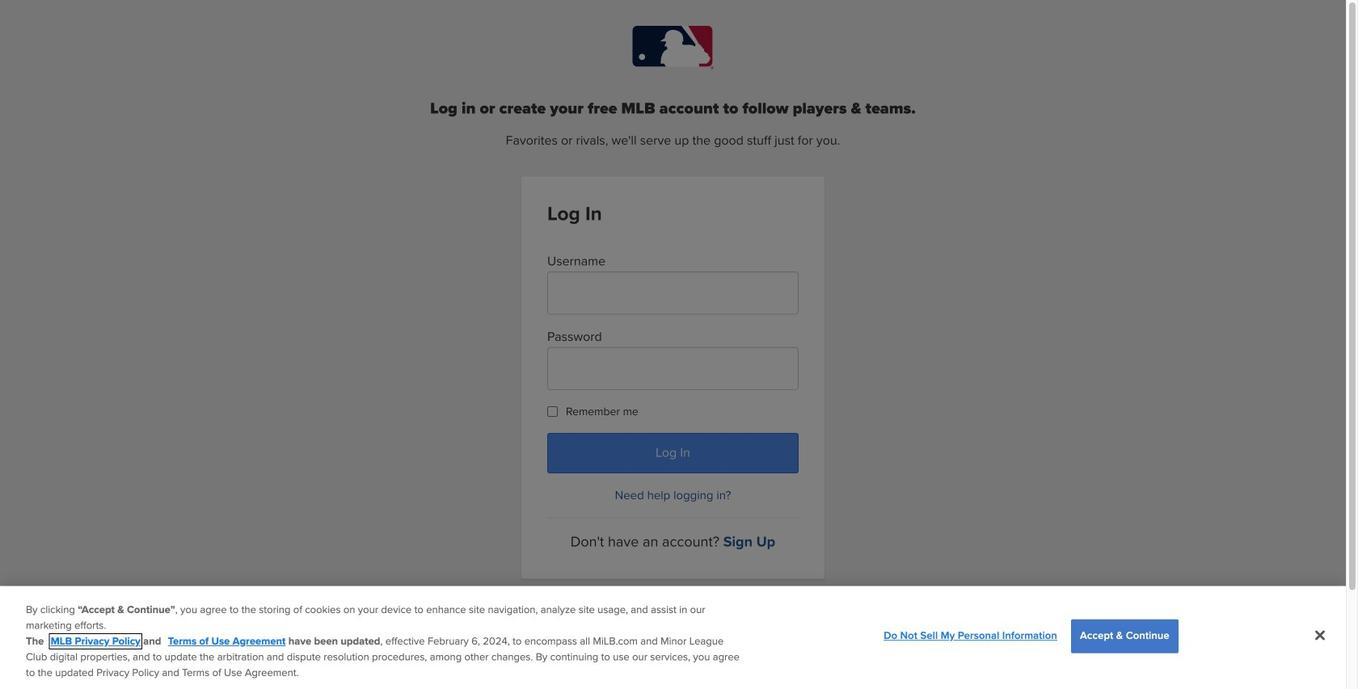 Task type: locate. For each thing, give the bounding box(es) containing it.
None submit
[[547, 433, 799, 474]]

None checkbox
[[547, 407, 558, 417]]

mlb logo image
[[633, 26, 713, 69]]

None text field
[[547, 272, 799, 315]]

None password field
[[547, 347, 799, 390]]



Task type: describe. For each thing, give the bounding box(es) containing it.
privacy alert dialog
[[0, 586, 1346, 690]]



Task type: vqa. For each thing, say whether or not it's contained in the screenshot.
'MLB LOGO'
yes



